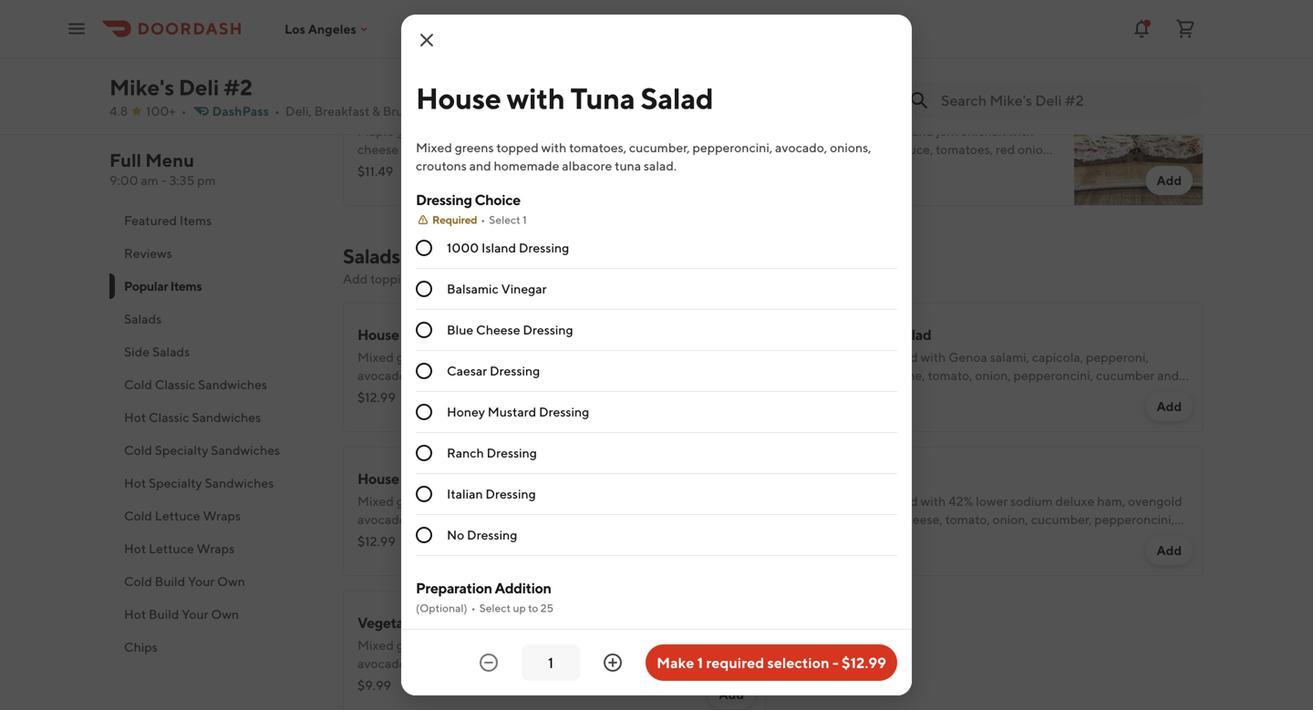 Task type: describe. For each thing, give the bounding box(es) containing it.
dressing right mustard
[[539, 405, 590, 420]]

honey inside cold sweet and spicy sandwich spicy. honey turkey and jerk chicken with smoked gouda, lettuce, tomatoes, red onions and pickles on toasted dark sweet bread with honey mustard and mayo.
[[832, 124, 870, 139]]

classic for cold
[[155, 377, 196, 392]]

avocado, inside vegetarian salad mixed greens topped with tomato, onion, pepperoncini, cucumber, avocado, sprouts and croutons. $9.99 add
[[358, 656, 410, 671]]

0 vertical spatial honey
[[438, 124, 474, 139]]

cold for build
[[124, 574, 152, 589]]

chicken inside cold sweet and spicy sandwich spicy. honey turkey and jerk chicken with smoked gouda, lettuce, tomatoes, red onions and pickles on toasted dark sweet bread with honey mustard and mayo.
[[961, 124, 1006, 139]]

salads for salads
[[124, 312, 162, 327]]

bread
[[992, 160, 1026, 175]]

build for hot
[[149, 607, 179, 622]]

featured items
[[124, 213, 212, 228]]

deli,
[[286, 104, 312, 119]]

hot for hot specialty sandwiches
[[124, 476, 146, 491]]

cheese,
[[899, 512, 943, 527]]

lettuce for cold
[[155, 509, 200, 524]]

own for hot build your own
[[211, 607, 239, 622]]

hot lettuce wraps button
[[109, 533, 321, 566]]

1000
[[447, 240, 479, 255]]

salad inside vegetarian salad mixed greens topped with tomato, onion, pepperoncini, cucumber, avocado, sprouts and croutons. $9.99 add
[[431, 614, 466, 632]]

add button for parkside italian salad
[[1146, 392, 1193, 422]]

balsamic
[[447, 281, 499, 297]]

homemade inside mixed greens topped with tomatoes, cucumber, pepperoncini, avocado, onions, croutons and homemade albacore tuna salad.
[[494, 158, 560, 173]]

chicken inside house with chicken salad mixed greens topped with tomatoes, cucumber, pepperoncini, avocado, onions, croutons and homemade chicken salad. $12.99 add
[[603, 512, 648, 527]]

salad inside dialog
[[641, 81, 714, 115]]

and inside parkside italian salad mixed greens topped with genoa salami, capicola, pepperoni, mortadella, provolone, tomato, onion, pepperoncini, cucumber and jalapeños.
[[1158, 368, 1180, 383]]

parkside italian salad mixed greens topped with genoa salami, capicola, pepperoni, mortadella, provolone, tomato, onion, pepperoncini, cucumber and jalapeños.
[[796, 326, 1180, 401]]

topped inside "house with tuna salad mixed greens topped with tomatoes, cucumber, pepperoncini, avocado, onions, croutons and homemade albacore tuna salad. $12.99"
[[438, 350, 481, 365]]

tomatoes, inside house with chicken salad mixed greens topped with tomatoes, cucumber, pepperoncini, avocado, onions, croutons and homemade chicken salad. $12.99 add
[[511, 494, 568, 509]]

sweet
[[829, 100, 870, 117]]

Honey Mustard Dressing radio
[[416, 404, 432, 421]]

hot for hot classic sandwiches
[[124, 410, 146, 425]]

tuna inside "house with tuna salad mixed greens topped with tomatoes, cucumber, pepperoncini, avocado, onions, croutons and homemade albacore tuna salad. $12.99"
[[655, 368, 682, 383]]

Italian Dressing radio
[[416, 486, 432, 503]]

an inside 'cold big lucky special sandwich maple glazed honey turkey, pepper jack cheese on squaw with lettuce, tomato, onion, pickle, mayonnaise and honey mustard. avocado for an additional charge.'
[[431, 178, 445, 193]]

reviews button
[[109, 237, 321, 270]]

salad. inside house with chicken salad mixed greens topped with tomatoes, cucumber, pepperoncini, avocado, onions, croutons and homemade chicken salad. $12.99 add
[[651, 512, 684, 527]]

featured items button
[[109, 204, 321, 237]]

avocado, inside house with chicken salad mixed greens topped with tomatoes, cucumber, pepperoncini, avocado, onions, croutons and homemade chicken salad. $12.99 add
[[358, 512, 410, 527]]

cold build your own button
[[109, 566, 321, 599]]

turkey
[[873, 124, 910, 139]]

salad. inside "house with tuna salad mixed greens topped with tomatoes, cucumber, pepperoncini, avocado, onions, croutons and homemade albacore tuna salad. $12.99"
[[684, 368, 717, 383]]

preparation addition (optional) • select up to 25
[[416, 580, 554, 615]]

charge. inside 'cold big lucky special sandwich maple glazed honey turkey, pepper jack cheese on squaw with lettuce, tomato, onion, pickle, mayonnaise and honey mustard. avocado for an additional charge.'
[[508, 178, 551, 193]]

croutons inside mixed greens topped with tomatoes, cucumber, pepperoncini, avocado, onions, croutons and homemade albacore tuna salad.
[[416, 158, 467, 173]]

preparation
[[416, 580, 492, 597]]

1 inside make 1 required selection - $12.99 button
[[698, 655, 703, 672]]

add inside salads add toppings for an additional charge.
[[343, 271, 368, 286]]

pepperoncini, inside "house with tuna salad mixed greens topped with tomatoes, cucumber, pepperoncini, avocado, onions, croutons and homemade albacore tuna salad. $12.99"
[[634, 350, 715, 365]]

cold for lettuce
[[124, 509, 152, 524]]

onions, for chicken
[[412, 512, 454, 527]]

make 1 required selection - $12.99 button
[[646, 645, 898, 682]]

• inside dressing choice group
[[481, 213, 486, 226]]

Blue Cheese Dressing radio
[[416, 322, 432, 338]]

42%
[[949, 494, 974, 509]]

$11.49
[[358, 164, 394, 179]]

mixed inside house with chicken salad mixed greens topped with tomatoes, cucumber, pepperoncini, avocado, onions, croutons and homemade chicken salad. $12.99 add
[[358, 494, 394, 509]]

smoked
[[796, 142, 841, 157]]

required
[[706, 655, 765, 672]]

add button for house with chicken salad
[[708, 536, 755, 566]]

with inside mixed greens topped with tomatoes, cucumber, pepperoncini, avocado, onions, croutons and homemade albacore tuna salad.
[[542, 140, 567, 155]]

croutons for tuna
[[456, 368, 507, 383]]

sandwiches for cold classic sandwiches
[[198, 377, 267, 392]]

greens inside house with chicken salad mixed greens topped with tomatoes, cucumber, pepperoncini, avocado, onions, croutons and homemade chicken salad. $12.99 add
[[397, 494, 436, 509]]

lettuce, inside cold sweet and spicy sandwich spicy. honey turkey and jerk chicken with smoked gouda, lettuce, tomatoes, red onions and pickles on toasted dark sweet bread with honey mustard and mayo.
[[889, 142, 934, 157]]

(optional)
[[416, 602, 468, 615]]

and inside the chef salad mixed greens topped with 42% lower sodium deluxe ham, ovengold turkey, provolone cheese, tomato, onion, cucumber, pepperoncini, avocado and baked parmesan croutons.
[[847, 531, 869, 546]]

house for house with tuna salad
[[416, 81, 501, 115]]

hot for hot build your own
[[124, 607, 146, 622]]

topped inside house with chicken salad mixed greens topped with tomatoes, cucumber, pepperoncini, avocado, onions, croutons and homemade chicken salad. $12.99 add
[[438, 494, 481, 509]]

angeles
[[308, 21, 357, 36]]

with up pepper
[[507, 81, 565, 115]]

pepperoncini, inside vegetarian salad mixed greens topped with tomato, onion, pepperoncini, cucumber, avocado, sprouts and croutons. $9.99 add
[[597, 638, 677, 653]]

avocado
[[358, 178, 409, 193]]

croutons. inside the chef salad mixed greens topped with 42% lower sodium deluxe ham, ovengold turkey, provolone cheese, tomato, onion, cucumber, pepperoncini, avocado and baked parmesan croutons.
[[970, 531, 1024, 546]]

albacore inside mixed greens topped with tomatoes, cucumber, pepperoncini, avocado, onions, croutons and homemade albacore tuna salad.
[[562, 158, 612, 173]]

parmesan
[[911, 531, 968, 546]]

add inside house with chicken salad mixed greens topped with tomatoes, cucumber, pepperoncini, avocado, onions, croutons and homemade chicken salad. $12.99 add
[[719, 543, 744, 558]]

ranch
[[447, 446, 484, 461]]

with down cheese
[[483, 350, 508, 365]]

lettuce, inside 'cold big lucky special sandwich maple glazed honey turkey, pepper jack cheese on squaw with lettuce, tomato, onion, pickle, mayonnaise and honey mustard. avocado for an additional charge.'
[[486, 142, 531, 157]]

1000 island dressing
[[447, 240, 569, 255]]

• right 100+
[[181, 104, 187, 119]]

tuna for house with tuna salad mixed greens topped with tomatoes, cucumber, pepperoncini, avocado, onions, croutons and homemade albacore tuna salad. $12.99
[[433, 326, 464, 344]]

Caesar Dressing radio
[[416, 363, 432, 380]]

deluxe
[[1056, 494, 1095, 509]]

for inside 'cold big lucky special sandwich maple glazed honey turkey, pepper jack cheese on squaw with lettuce, tomato, onion, pickle, mayonnaise and honey mustard. avocado for an additional charge.'
[[412, 178, 428, 193]]

greens inside the chef salad mixed greens topped with 42% lower sodium deluxe ham, ovengold turkey, provolone cheese, tomato, onion, cucumber, pepperoncini, avocado and baked parmesan croutons.
[[835, 494, 874, 509]]

add button for chef salad
[[1146, 536, 1193, 566]]

required
[[432, 213, 477, 226]]

avocado, inside "house with tuna salad mixed greens topped with tomatoes, cucumber, pepperoncini, avocado, onions, croutons and homemade albacore tuna salad. $12.99"
[[358, 368, 410, 383]]

notification bell image
[[1131, 18, 1153, 40]]

greens inside parkside italian salad mixed greens topped with genoa salami, capicola, pepperoni, mortadella, provolone, tomato, onion, pepperoncini, cucumber and jalapeños.
[[835, 350, 874, 365]]

ham,
[[1098, 494, 1126, 509]]

$12.99 inside house with chicken salad mixed greens topped with tomatoes, cucumber, pepperoncini, avocado, onions, croutons and homemade chicken salad. $12.99 add
[[358, 534, 396, 549]]

pepperoni,
[[1086, 350, 1149, 365]]

cucumber, for chicken
[[571, 494, 632, 509]]

addition
[[495, 580, 552, 597]]

house with tuna salad mixed greens topped with tomatoes, cucumber, pepperoncini, avocado, onions, croutons and homemade albacore tuna salad. $12.99
[[358, 326, 717, 405]]

pm
[[197, 173, 216, 188]]

tuna inside mixed greens topped with tomatoes, cucumber, pepperoncini, avocado, onions, croutons and homemade albacore tuna salad.
[[615, 158, 641, 173]]

your for hot build your own
[[182, 607, 209, 622]]

items for popular items
[[170, 279, 202, 294]]

decrease quantity by 1 image
[[478, 652, 500, 674]]

cold lettuce wraps button
[[109, 500, 321, 533]]

cold specialty sandwiches
[[124, 443, 280, 458]]

dressing right island
[[519, 240, 569, 255]]

Item Search search field
[[942, 90, 1190, 110]]

jack
[[563, 124, 586, 139]]

• inside preparation addition (optional) • select up to 25
[[471, 602, 476, 615]]

salad inside the chef salad mixed greens topped with 42% lower sodium deluxe ham, ovengold turkey, provolone cheese, tomato, onion, cucumber, pepperoncini, avocado and baked parmesan croutons.
[[830, 470, 865, 488]]

house for house with chicken salad mixed greens topped with tomatoes, cucumber, pepperoncini, avocado, onions, croutons and homemade chicken salad. $12.99 add
[[358, 470, 399, 488]]

albacore inside "house with tuna salad mixed greens topped with tomatoes, cucumber, pepperoncini, avocado, onions, croutons and homemade albacore tuna salad. $12.99"
[[603, 368, 653, 383]]

mike's deli #2
[[109, 74, 253, 100]]

chips button
[[109, 631, 321, 664]]

glazed
[[397, 124, 435, 139]]

house for house with tuna salad mixed greens topped with tomatoes, cucumber, pepperoncini, avocado, onions, croutons and homemade albacore tuna salad. $12.99
[[358, 326, 399, 344]]

chips
[[124, 640, 158, 655]]

1000 Island Dressing radio
[[416, 240, 432, 256]]

honey mustard dressing
[[447, 405, 590, 420]]

cold lettuce wraps
[[124, 509, 241, 524]]

tomatoes, inside mixed greens topped with tomatoes, cucumber, pepperoncini, avocado, onions, croutons and homemade albacore tuna salad.
[[569, 140, 627, 155]]

wraps for hot lettuce wraps
[[197, 541, 235, 557]]

- for 1
[[833, 655, 839, 672]]

featured
[[124, 213, 177, 228]]

los
[[285, 21, 306, 36]]

salami,
[[990, 350, 1030, 365]]

with down onions
[[1028, 160, 1054, 175]]

greens inside "house with tuna salad mixed greens topped with tomatoes, cucumber, pepperoncini, avocado, onions, croutons and homemade albacore tuna salad. $12.99"
[[397, 350, 436, 365]]

salads button
[[109, 303, 321, 336]]

with inside parkside italian salad mixed greens topped with genoa salami, capicola, pepperoni, mortadella, provolone, tomato, onion, pepperoncini, cucumber and jalapeños.
[[921, 350, 946, 365]]

hot classic sandwiches button
[[109, 401, 321, 434]]

topped inside mixed greens topped with tomatoes, cucumber, pepperoncini, avocado, onions, croutons and homemade albacore tuna salad.
[[497, 140, 539, 155]]

on inside 'cold big lucky special sandwich maple glazed honey turkey, pepper jack cheese on squaw with lettuce, tomato, onion, pickle, mayonnaise and honey mustard. avocado for an additional charge.'
[[401, 142, 416, 157]]

add button for vegetarian salad
[[708, 681, 755, 710]]

island
[[482, 240, 516, 255]]

cold the mailman sandwich image
[[637, 0, 766, 62]]

an inside salads add toppings for an additional charge.
[[443, 271, 457, 286]]

9:00
[[109, 173, 138, 188]]

with down ranch dressing option
[[402, 470, 430, 488]]

cold for sweet
[[796, 100, 827, 117]]

avocado, inside mixed greens topped with tomatoes, cucumber, pepperoncini, avocado, onions, croutons and homemade albacore tuna salad.
[[776, 140, 828, 155]]

tomato, inside 'cold big lucky special sandwich maple glazed honey turkey, pepper jack cheese on squaw with lettuce, tomato, onion, pickle, mayonnaise and honey mustard. avocado for an additional charge.'
[[533, 142, 578, 157]]

1 inside dressing choice group
[[523, 213, 527, 226]]

hot specialty sandwiches button
[[109, 467, 321, 500]]

big
[[391, 100, 413, 117]]

pepperoncini, inside house with chicken salad mixed greens topped with tomatoes, cucumber, pepperoncini, avocado, onions, croutons and homemade chicken salad. $12.99 add
[[634, 494, 715, 509]]

dashpass •
[[212, 104, 280, 119]]

special
[[457, 100, 503, 117]]

pickle,
[[358, 160, 395, 175]]

dressing choice
[[416, 191, 521, 208]]

cold for classic
[[124, 377, 152, 392]]

side salads button
[[109, 336, 321, 369]]

homemade for chicken
[[534, 512, 600, 527]]

mixed inside vegetarian salad mixed greens topped with tomato, onion, pepperoncini, cucumber, avocado, sprouts and croutons. $9.99 add
[[358, 638, 394, 653]]

specialty for hot
[[149, 476, 202, 491]]

no
[[447, 528, 465, 543]]

salad inside "house with tuna salad mixed greens topped with tomatoes, cucumber, pepperoncini, avocado, onions, croutons and homemade albacore tuna salad. $12.99"
[[467, 326, 502, 344]]

blue cheese dressing
[[447, 323, 574, 338]]

cold build your own
[[124, 574, 245, 589]]

croutons. inside vegetarian salad mixed greens topped with tomato, onion, pepperoncini, cucumber, avocado, sprouts and croutons. $9.99 add
[[482, 656, 536, 671]]

ovengold
[[1129, 494, 1183, 509]]

sandwiches for hot classic sandwiches
[[192, 410, 261, 425]]

salad inside house with chicken salad mixed greens topped with tomatoes, cucumber, pepperoncini, avocado, onions, croutons and homemade chicken salad. $12.99 add
[[489, 470, 524, 488]]

for inside salads add toppings for an additional charge.
[[424, 271, 440, 286]]

cold mike's deli #1 sandwich image
[[1075, 0, 1204, 62]]

greens inside vegetarian salad mixed greens topped with tomato, onion, pepperoncini, cucumber, avocado, sprouts and croutons. $9.99 add
[[397, 638, 436, 653]]

cold for specialty
[[124, 443, 152, 458]]

hot build your own
[[124, 607, 239, 622]]

tomatoes, inside cold sweet and spicy sandwich spicy. honey turkey and jerk chicken with smoked gouda, lettuce, tomatoes, red onions and pickles on toasted dark sweet bread with honey mustard and mayo.
[[936, 142, 994, 157]]

dressing down vinegar
[[523, 323, 574, 338]]

classic for hot
[[149, 410, 189, 425]]

deli
[[179, 74, 219, 100]]

mike's
[[109, 74, 174, 100]]

dressing up mustard
[[490, 364, 540, 379]]

popular
[[124, 279, 168, 294]]

salad inside parkside italian salad mixed greens topped with genoa salami, capicola, pepperoni, mortadella, provolone, tomato, onion, pepperoncini, cucumber and jalapeños.
[[896, 326, 932, 344]]

sprouts
[[412, 656, 455, 671]]

chef
[[796, 470, 827, 488]]

onion, inside the chef salad mixed greens topped with 42% lower sodium deluxe ham, ovengold turkey, provolone cheese, tomato, onion, cucumber, pepperoncini, avocado and baked parmesan croutons.
[[993, 512, 1029, 527]]

topped inside the chef salad mixed greens topped with 42% lower sodium deluxe ham, ovengold turkey, provolone cheese, tomato, onion, cucumber, pepperoncini, avocado and baked parmesan croutons.
[[876, 494, 919, 509]]

dressing down ranch dressing
[[486, 487, 536, 502]]

croutons for chicken
[[456, 512, 507, 527]]

house with tuna salad dialog
[[401, 15, 912, 711]]

vegetarian salad mixed greens topped with tomato, onion, pepperoncini, cucumber, avocado, sprouts and croutons. $9.99 add
[[358, 614, 744, 703]]

parkside
[[796, 326, 851, 344]]

salad. inside mixed greens topped with tomatoes, cucumber, pepperoncini, avocado, onions, croutons and homemade albacore tuna salad.
[[644, 158, 677, 173]]

close house with tuna salad image
[[416, 29, 438, 51]]

vegetarian
[[358, 614, 428, 632]]

additional inside salads add toppings for an additional charge.
[[459, 271, 518, 286]]

and inside vegetarian salad mixed greens topped with tomato, onion, pepperoncini, cucumber, avocado, sprouts and croutons. $9.99 add
[[458, 656, 480, 671]]

brunch
[[383, 104, 425, 119]]

with inside vegetarian salad mixed greens topped with tomato, onion, pepperoncini, cucumber, avocado, sprouts and croutons. $9.99 add
[[483, 638, 508, 653]]

make 1 required selection - $12.99
[[657, 655, 887, 672]]

tuna for house with tuna salad
[[571, 81, 635, 115]]

dressing choice group
[[416, 190, 898, 557]]

cold sweet and spicy sandwich image
[[1075, 77, 1204, 206]]

cucumber, inside the chef salad mixed greens topped with 42% lower sodium deluxe ham, ovengold turkey, provolone cheese, tomato, onion, cucumber, pepperoncini, avocado and baked parmesan croutons.
[[1032, 512, 1092, 527]]

100+ •
[[146, 104, 187, 119]]

cucumber
[[1097, 368, 1155, 383]]

add inside vegetarian salad mixed greens topped with tomato, onion, pepperoncini, cucumber, avocado, sprouts and croutons. $9.99 add
[[719, 687, 744, 703]]

tomato, inside vegetarian salad mixed greens topped with tomato, onion, pepperoncini, cucumber, avocado, sprouts and croutons. $9.99 add
[[511, 638, 556, 653]]

dressing right no
[[467, 528, 518, 543]]

select inside dressing choice group
[[489, 213, 521, 226]]

select inside preparation addition (optional) • select up to 25
[[480, 602, 511, 615]]



Task type: locate. For each thing, give the bounding box(es) containing it.
items
[[180, 213, 212, 228], [170, 279, 202, 294]]

0 vertical spatial croutons
[[416, 158, 467, 173]]

own inside button
[[217, 574, 245, 589]]

turkey, up 'avocado'
[[796, 512, 835, 527]]

1 vertical spatial $12.99
[[358, 534, 396, 549]]

wraps inside hot lettuce wraps button
[[197, 541, 235, 557]]

sweet
[[955, 160, 989, 175]]

house with chicken salad mixed greens topped with tomatoes, cucumber, pepperoncini, avocado, onions, croutons and homemade chicken salad. $12.99 add
[[358, 470, 744, 558]]

no dressing
[[447, 528, 518, 543]]

maple
[[358, 124, 394, 139]]

select down 'choice'
[[489, 213, 521, 226]]

pickles
[[820, 160, 860, 175]]

greens inside mixed greens topped with tomatoes, cucumber, pepperoncini, avocado, onions, croutons and homemade albacore tuna salad.
[[455, 140, 494, 155]]

own inside "button"
[[211, 607, 239, 622]]

onions, up the "honey mustard dressing" option
[[412, 368, 454, 383]]

salads inside side salads button
[[152, 344, 190, 359]]

mustard
[[488, 405, 537, 420]]

greens up 'mortadella,' at bottom
[[835, 350, 874, 365]]

1 vertical spatial homemade
[[534, 368, 600, 383]]

mixed down vegetarian on the bottom of the page
[[358, 638, 394, 653]]

0 horizontal spatial croutons.
[[482, 656, 536, 671]]

classic down cold classic sandwiches
[[149, 410, 189, 425]]

greens
[[455, 140, 494, 155], [397, 350, 436, 365], [835, 350, 874, 365], [397, 494, 436, 509], [835, 494, 874, 509], [397, 638, 436, 653]]

$12.99 left the no dressing radio
[[358, 534, 396, 549]]

0 vertical spatial select
[[489, 213, 521, 226]]

turkey, down special at the left of page
[[477, 124, 516, 139]]

0 vertical spatial additional
[[447, 178, 506, 193]]

honey up 'choice'
[[494, 160, 530, 175]]

0 vertical spatial for
[[412, 178, 428, 193]]

topped up cheese,
[[876, 494, 919, 509]]

honey down pickles
[[796, 178, 832, 193]]

caesar dressing
[[447, 364, 540, 379]]

italian right italian dressing radio
[[447, 487, 483, 502]]

0 horizontal spatial sandwich
[[506, 100, 569, 117]]

2 horizontal spatial honey
[[796, 178, 832, 193]]

salads inside salads add toppings for an additional charge.
[[343, 245, 400, 268]]

avocado, left caesar dressing option
[[358, 368, 410, 383]]

build inside "button"
[[149, 607, 179, 622]]

- inside make 1 required selection - $12.99 button
[[833, 655, 839, 672]]

0 horizontal spatial honey
[[438, 124, 474, 139]]

tuna inside dialog
[[571, 81, 635, 115]]

salads add toppings for an additional charge.
[[343, 245, 563, 286]]

cucumber, for mixed
[[679, 638, 740, 653]]

mustard
[[834, 178, 882, 193]]

sandwich for cold sweet and spicy sandwich
[[937, 100, 999, 117]]

0 vertical spatial -
[[161, 173, 167, 188]]

1 horizontal spatial chicken
[[961, 124, 1006, 139]]

0 horizontal spatial chicken
[[603, 512, 648, 527]]

1 horizontal spatial lettuce,
[[889, 142, 934, 157]]

specialty up cold lettuce wraps
[[149, 476, 202, 491]]

0 horizontal spatial tuna
[[433, 326, 464, 344]]

with up cheese,
[[921, 494, 946, 509]]

tomatoes, down blue cheese dressing at the top of the page
[[511, 350, 568, 365]]

dressing up required
[[416, 191, 472, 208]]

onions, down italian dressing radio
[[412, 512, 454, 527]]

0 vertical spatial honey
[[832, 124, 870, 139]]

1 vertical spatial on
[[863, 160, 878, 175]]

charge. down "mustard." at the top
[[508, 178, 551, 193]]

2 hot from the top
[[124, 476, 146, 491]]

onions
[[1018, 142, 1057, 157]]

sandwiches down cold classic sandwiches 'button'
[[192, 410, 261, 425]]

0 vertical spatial 1
[[523, 213, 527, 226]]

salad down preparation
[[431, 614, 466, 632]]

house with tuna salad
[[416, 81, 714, 115]]

2 vertical spatial salads
[[152, 344, 190, 359]]

for down "1000 island dressing" radio
[[424, 271, 440, 286]]

&
[[372, 104, 381, 119]]

sandwich inside 'cold big lucky special sandwich maple glazed honey turkey, pepper jack cheese on squaw with lettuce, tomato, onion, pickle, mayonnaise and honey mustard. avocado for an additional charge.'
[[506, 100, 569, 117]]

specialty for cold
[[155, 443, 208, 458]]

add
[[1157, 29, 1182, 44], [1157, 173, 1182, 188], [343, 271, 368, 286], [1157, 399, 1182, 414], [719, 543, 744, 558], [1157, 543, 1182, 558], [719, 687, 744, 703]]

salads inside salads button
[[124, 312, 162, 327]]

hot inside "button"
[[124, 607, 146, 622]]

mi
[[467, 104, 481, 119]]

onion, inside 'cold big lucky special sandwich maple glazed honey turkey, pepper jack cheese on squaw with lettuce, tomato, onion, pickle, mayonnaise and honey mustard. avocado for an additional charge.'
[[581, 142, 617, 157]]

1 vertical spatial wraps
[[197, 541, 235, 557]]

1 vertical spatial salad.
[[684, 368, 717, 383]]

preparation addition group
[[416, 578, 898, 711]]

lettuce up "hot lettuce wraps"
[[155, 509, 200, 524]]

homemade for tuna
[[534, 368, 600, 383]]

• down 'choice'
[[481, 213, 486, 226]]

sandwiches for cold specialty sandwiches
[[211, 443, 280, 458]]

full
[[109, 150, 142, 171]]

4 hot from the top
[[124, 607, 146, 622]]

provolone
[[838, 512, 896, 527]]

$12.99 inside "house with tuna salad mixed greens topped with tomatoes, cucumber, pepperoncini, avocado, onions, croutons and homemade albacore tuna salad. $12.99"
[[358, 390, 396, 405]]

$12.99 inside make 1 required selection - $12.99 button
[[842, 655, 887, 672]]

1 vertical spatial salads
[[124, 312, 162, 327]]

cold classic sandwiches button
[[109, 369, 321, 401]]

0 vertical spatial on
[[401, 142, 416, 157]]

1 vertical spatial croutons.
[[482, 656, 536, 671]]

chicken
[[433, 470, 486, 488]]

onion, left increase quantity by 1 icon
[[558, 638, 594, 653]]

1 horizontal spatial -
[[833, 655, 839, 672]]

jerk
[[937, 124, 958, 139]]

with up caesar dressing option
[[402, 326, 430, 344]]

1 vertical spatial additional
[[459, 271, 518, 286]]

0 horizontal spatial lettuce,
[[486, 142, 531, 157]]

make
[[657, 655, 695, 672]]

2 vertical spatial homemade
[[534, 512, 600, 527]]

hot down cold lettuce wraps
[[124, 541, 146, 557]]

Current quantity is 1 number field
[[533, 653, 569, 673]]

salad right the chef at the bottom right of the page
[[830, 470, 865, 488]]

topped down chicken
[[438, 494, 481, 509]]

vinegar
[[501, 281, 547, 297]]

honey inside cold sweet and spicy sandwich spicy. honey turkey and jerk chicken with smoked gouda, lettuce, tomatoes, red onions and pickles on toasted dark sweet bread with honey mustard and mayo.
[[796, 178, 832, 193]]

1 horizontal spatial honey
[[494, 160, 530, 175]]

onions, inside mixed greens topped with tomatoes, cucumber, pepperoncini, avocado, onions, croutons and homemade albacore tuna salad.
[[830, 140, 872, 155]]

mixed up 'mortadella,' at bottom
[[796, 350, 832, 365]]

• left 0.3
[[433, 104, 438, 119]]

0 horizontal spatial honey
[[447, 405, 485, 420]]

wraps for cold lettuce wraps
[[203, 509, 241, 524]]

0 horizontal spatial 1
[[523, 213, 527, 226]]

italian inside dressing choice group
[[447, 487, 483, 502]]

mayo.
[[909, 178, 944, 193]]

3 hot from the top
[[124, 541, 146, 557]]

mixed inside parkside italian salad mixed greens topped with genoa salami, capicola, pepperoni, mortadella, provolone, tomato, onion, pepperoncini, cucumber and jalapeños.
[[796, 350, 832, 365]]

- right 'selection'
[[833, 655, 839, 672]]

1 vertical spatial -
[[833, 655, 839, 672]]

open menu image
[[66, 18, 88, 40]]

honey up the "ranch"
[[447, 405, 485, 420]]

cold inside cold specialty sandwiches button
[[124, 443, 152, 458]]

lettuce inside cold lettuce wraps button
[[155, 509, 200, 524]]

0 vertical spatial specialty
[[155, 443, 208, 458]]

topped inside vegetarian salad mixed greens topped with tomato, onion, pepperoncini, cucumber, avocado, sprouts and croutons. $9.99 add
[[438, 638, 481, 653]]

honey inside dressing choice group
[[447, 405, 485, 420]]

1 vertical spatial chicken
[[603, 512, 648, 527]]

mixed left caesar dressing option
[[358, 350, 394, 365]]

cold up maple
[[358, 100, 389, 117]]

your down hot lettuce wraps button
[[188, 574, 215, 589]]

- inside full menu 9:00 am - 3:35 pm
[[161, 173, 167, 188]]

salads
[[343, 245, 400, 268], [124, 312, 162, 327], [152, 344, 190, 359]]

onion, inside vegetarian salad mixed greens topped with tomato, onion, pepperoncini, cucumber, avocado, sprouts and croutons. $9.99 add
[[558, 638, 594, 653]]

sandwiches
[[198, 377, 267, 392], [192, 410, 261, 425], [211, 443, 280, 458], [205, 476, 274, 491]]

house up glazed
[[416, 81, 501, 115]]

on down glazed
[[401, 142, 416, 157]]

salads right side
[[152, 344, 190, 359]]

cold for big
[[358, 100, 389, 117]]

and inside mixed greens topped with tomatoes, cucumber, pepperoncini, avocado, onions, croutons and homemade albacore tuna salad.
[[470, 158, 491, 173]]

ranch dressing
[[447, 446, 537, 461]]

breakfast
[[314, 104, 370, 119]]

0 vertical spatial house
[[416, 81, 501, 115]]

0 vertical spatial tuna
[[571, 81, 635, 115]]

with up red
[[1009, 124, 1034, 139]]

mixed down the chef at the bottom right of the page
[[796, 494, 832, 509]]

0 items, open order cart image
[[1175, 18, 1197, 40]]

capicola,
[[1033, 350, 1084, 365]]

hot up cold lettuce wraps
[[124, 476, 146, 491]]

mixed left italian dressing radio
[[358, 494, 394, 509]]

0 vertical spatial an
[[431, 178, 445, 193]]

turkey, inside 'cold big lucky special sandwich maple glazed honey turkey, pepper jack cheese on squaw with lettuce, tomato, onion, pickle, mayonnaise and honey mustard. avocado for an additional charge.'
[[477, 124, 516, 139]]

items inside button
[[180, 213, 212, 228]]

• down preparation
[[471, 602, 476, 615]]

$11.99
[[358, 20, 394, 35]]

your inside cold build your own button
[[188, 574, 215, 589]]

and inside house with chicken salad mixed greens topped with tomatoes, cucumber, pepperoncini, avocado, onions, croutons and homemade chicken salad. $12.99 add
[[510, 512, 532, 527]]

build down "hot lettuce wraps"
[[155, 574, 185, 589]]

turkey,
[[477, 124, 516, 139], [796, 512, 835, 527]]

hot classic sandwiches
[[124, 410, 261, 425]]

tomatoes, up no dressing on the bottom left
[[511, 494, 568, 509]]

0 vertical spatial tuna
[[615, 158, 641, 173]]

chicken
[[961, 124, 1006, 139], [603, 512, 648, 527]]

side salads
[[124, 344, 190, 359]]

wraps inside cold lettuce wraps button
[[203, 509, 241, 524]]

italian dressing
[[447, 487, 536, 502]]

sandwiches down 'hot classic sandwiches' button
[[211, 443, 280, 458]]

0.3
[[445, 104, 465, 119]]

1 vertical spatial items
[[170, 279, 202, 294]]

wraps
[[203, 509, 241, 524], [197, 541, 235, 557]]

pepperoncini, inside mixed greens topped with tomatoes, cucumber, pepperoncini, avocado, onions, croutons and homemade albacore tuna salad.
[[693, 140, 773, 155]]

selection
[[768, 655, 830, 672]]

cold inside cold build your own button
[[124, 574, 152, 589]]

1 vertical spatial croutons
[[456, 368, 507, 383]]

with up no dressing on the bottom left
[[483, 494, 508, 509]]

mixed inside "house with tuna salad mixed greens topped with tomatoes, cucumber, pepperoncini, avocado, onions, croutons and homemade albacore tuna salad. $12.99"
[[358, 350, 394, 365]]

lettuce, up toasted
[[889, 142, 934, 157]]

sandwiches for hot specialty sandwiches
[[205, 476, 274, 491]]

additional down island
[[459, 271, 518, 286]]

tomato, down 42%
[[946, 512, 991, 527]]

1 horizontal spatial italian
[[854, 326, 894, 344]]

onion, down lower
[[993, 512, 1029, 527]]

onion, inside parkside italian salad mixed greens topped with genoa salami, capicola, pepperoni, mortadella, provolone, tomato, onion, pepperoncini, cucumber and jalapeños.
[[976, 368, 1012, 383]]

charge. inside salads add toppings for an additional charge.
[[520, 271, 563, 286]]

own for cold build your own
[[217, 574, 245, 589]]

1 vertical spatial for
[[424, 271, 440, 286]]

1 vertical spatial tuna
[[433, 326, 464, 344]]

0 vertical spatial onions,
[[830, 140, 872, 155]]

0 vertical spatial croutons.
[[970, 531, 1024, 546]]

1 vertical spatial house
[[358, 326, 399, 344]]

lucky
[[416, 100, 454, 117]]

1 vertical spatial lettuce
[[149, 541, 194, 557]]

1 vertical spatial honey
[[494, 160, 530, 175]]

toppings
[[371, 271, 421, 286]]

lettuce inside hot lettuce wraps button
[[149, 541, 194, 557]]

salads for salads add toppings for an additional charge.
[[343, 245, 400, 268]]

1 vertical spatial turkey,
[[796, 512, 835, 527]]

homemade up honey mustard dressing
[[534, 368, 600, 383]]

0 vertical spatial turkey,
[[477, 124, 516, 139]]

0 vertical spatial salads
[[343, 245, 400, 268]]

caesar
[[447, 364, 487, 379]]

an
[[431, 178, 445, 193], [443, 271, 457, 286]]

0 vertical spatial classic
[[155, 377, 196, 392]]

blue
[[447, 323, 474, 338]]

sandwich inside cold sweet and spicy sandwich spicy. honey turkey and jerk chicken with smoked gouda, lettuce, tomatoes, red onions and pickles on toasted dark sweet bread with honey mustard and mayo.
[[937, 100, 999, 117]]

with up "mustard." at the top
[[542, 140, 567, 155]]

1 vertical spatial honey
[[447, 405, 485, 420]]

0 vertical spatial wraps
[[203, 509, 241, 524]]

dark
[[927, 160, 952, 175]]

2 vertical spatial salad.
[[651, 512, 684, 527]]

pepperoncini, inside parkside italian salad mixed greens topped with genoa salami, capicola, pepperoni, mortadella, provolone, tomato, onion, pepperoncini, cucumber and jalapeños.
[[1014, 368, 1094, 383]]

sandwiches down side salads button
[[198, 377, 267, 392]]

greens down blue cheese dressing option
[[397, 350, 436, 365]]

0 vertical spatial your
[[188, 574, 215, 589]]

cold big lucky special sandwich maple glazed honey turkey, pepper jack cheese on squaw with lettuce, tomato, onion, pickle, mayonnaise and honey mustard. avocado for an additional charge.
[[358, 100, 617, 193]]

salads down "popular"
[[124, 312, 162, 327]]

0 horizontal spatial tuna
[[615, 158, 641, 173]]

croutons inside "house with tuna salad mixed greens topped with tomatoes, cucumber, pepperoncini, avocado, onions, croutons and homemade albacore tuna salad. $12.99"
[[456, 368, 507, 383]]

los angeles button
[[285, 21, 371, 36]]

dressing down mustard
[[487, 446, 537, 461]]

1 vertical spatial an
[[443, 271, 457, 286]]

salad up provolone,
[[896, 326, 932, 344]]

red
[[996, 142, 1016, 157]]

$14.99
[[796, 390, 834, 405]]

house left blue cheese dressing option
[[358, 326, 399, 344]]

honey down sweet
[[832, 124, 870, 139]]

tuna
[[615, 158, 641, 173], [655, 368, 682, 383]]

and inside "house with tuna salad mixed greens topped with tomatoes, cucumber, pepperoncini, avocado, onions, croutons and homemade albacore tuna salad. $12.99"
[[510, 368, 532, 383]]

choice
[[475, 191, 521, 208]]

0 vertical spatial items
[[180, 213, 212, 228]]

cold inside cold lettuce wraps button
[[124, 509, 152, 524]]

genoa
[[949, 350, 988, 365]]

items for featured items
[[180, 213, 212, 228]]

italian up provolone,
[[854, 326, 894, 344]]

house inside house with chicken salad mixed greens topped with tomatoes, cucumber, pepperoncini, avocado, onions, croutons and homemade chicken salad. $12.99 add
[[358, 470, 399, 488]]

homemade inside house with chicken salad mixed greens topped with tomatoes, cucumber, pepperoncini, avocado, onions, croutons and homemade chicken salad. $12.99 add
[[534, 512, 600, 527]]

Balsamic Vinegar radio
[[416, 281, 432, 297]]

homemade inside "house with tuna salad mixed greens topped with tomatoes, cucumber, pepperoncini, avocado, onions, croutons and homemade albacore tuna salad. $12.99"
[[534, 368, 600, 383]]

#2
[[224, 74, 253, 100]]

own down hot lettuce wraps button
[[217, 574, 245, 589]]

dashpass
[[212, 104, 269, 119]]

reviews
[[124, 246, 172, 261]]

1 vertical spatial tuna
[[655, 368, 682, 383]]

mixed greens topped with tomatoes, cucumber, pepperoncini, avocado, onions, croutons and homemade albacore tuna salad.
[[416, 140, 872, 173]]

2 vertical spatial $12.99
[[842, 655, 887, 672]]

0 vertical spatial $12.99
[[358, 390, 396, 405]]

cheese
[[476, 323, 521, 338]]

- right am
[[161, 173, 167, 188]]

No Dressing radio
[[416, 527, 432, 544]]

2 vertical spatial honey
[[796, 178, 832, 193]]

specialty down 'hot classic sandwiches'
[[155, 443, 208, 458]]

croutons
[[416, 158, 467, 173], [456, 368, 507, 383], [456, 512, 507, 527]]

1 vertical spatial onions,
[[412, 368, 454, 383]]

tuna right blue cheese dressing option
[[433, 326, 464, 344]]

1 vertical spatial charge.
[[520, 271, 563, 286]]

with inside the chef salad mixed greens topped with 42% lower sodium deluxe ham, ovengold turkey, provolone cheese, tomato, onion, cucumber, pepperoncini, avocado and baked parmesan croutons.
[[921, 494, 946, 509]]

greens up provolone
[[835, 494, 874, 509]]

avocado, up $9.99
[[358, 656, 410, 671]]

mayonnaise
[[398, 160, 467, 175]]

0 horizontal spatial italian
[[447, 487, 483, 502]]

croutons.
[[970, 531, 1024, 546], [482, 656, 536, 671]]

1 lettuce, from the left
[[486, 142, 531, 157]]

gouda,
[[844, 142, 887, 157]]

topped up sprouts
[[438, 638, 481, 653]]

avocado, down spicy.
[[776, 140, 828, 155]]

$12.99 left the "honey mustard dressing" option
[[358, 390, 396, 405]]

cucumber, inside mixed greens topped with tomatoes, cucumber, pepperoncini, avocado, onions, croutons and homemade albacore tuna salad.
[[629, 140, 690, 155]]

1 horizontal spatial turkey,
[[796, 512, 835, 527]]

on down gouda,
[[863, 160, 878, 175]]

0 vertical spatial lettuce
[[155, 509, 200, 524]]

1 sandwich from the left
[[506, 100, 569, 117]]

tomatoes, down 'jack'
[[569, 140, 627, 155]]

2 sandwich from the left
[[937, 100, 999, 117]]

croutons up mustard
[[456, 368, 507, 383]]

build for cold
[[155, 574, 185, 589]]

lettuce for hot
[[149, 541, 194, 557]]

cold inside 'cold big lucky special sandwich maple glazed honey turkey, pepper jack cheese on squaw with lettuce, tomato, onion, pickle, mayonnaise and honey mustard. avocado for an additional charge.'
[[358, 100, 389, 117]]

italian inside parkside italian salad mixed greens topped with genoa salami, capicola, pepperoni, mortadella, provolone, tomato, onion, pepperoncini, cucumber and jalapeños.
[[854, 326, 894, 344]]

1 vertical spatial 1
[[698, 655, 703, 672]]

pepperoncini, inside the chef salad mixed greens topped with 42% lower sodium deluxe ham, ovengold turkey, provolone cheese, tomato, onion, cucumber, pepperoncini, avocado and baked parmesan croutons.
[[1095, 512, 1175, 527]]

for
[[412, 178, 428, 193], [424, 271, 440, 286]]

2 vertical spatial croutons
[[456, 512, 507, 527]]

0 vertical spatial charge.
[[508, 178, 551, 193]]

1 horizontal spatial on
[[863, 160, 878, 175]]

cucumber, for tuna
[[571, 350, 632, 365]]

0 vertical spatial italian
[[854, 326, 894, 344]]

• left deli,
[[275, 104, 280, 119]]

on inside cold sweet and spicy sandwich spicy. honey turkey and jerk chicken with smoked gouda, lettuce, tomatoes, red onions and pickles on toasted dark sweet bread with honey mustard and mayo.
[[863, 160, 878, 175]]

cold up "hot lettuce wraps"
[[124, 509, 152, 524]]

select left up
[[480, 602, 511, 615]]

spicy.
[[796, 124, 829, 139]]

0 vertical spatial chicken
[[961, 124, 1006, 139]]

tomato, inside the chef salad mixed greens topped with 42% lower sodium deluxe ham, ovengold turkey, provolone cheese, tomato, onion, cucumber, pepperoncini, avocado and baked parmesan croutons.
[[946, 512, 991, 527]]

0 vertical spatial homemade
[[494, 158, 560, 173]]

1 vertical spatial classic
[[149, 410, 189, 425]]

0 horizontal spatial turkey,
[[477, 124, 516, 139]]

classic inside button
[[149, 410, 189, 425]]

mixed up mayonnaise
[[416, 140, 452, 155]]

salad
[[641, 81, 714, 115], [467, 326, 502, 344], [896, 326, 932, 344], [489, 470, 524, 488], [830, 470, 865, 488], [431, 614, 466, 632]]

hot up the chips
[[124, 607, 146, 622]]

homemade down italian dressing
[[534, 512, 600, 527]]

0 vertical spatial albacore
[[562, 158, 612, 173]]

turkey, inside the chef salad mixed greens topped with 42% lower sodium deluxe ham, ovengold turkey, provolone cheese, tomato, onion, cucumber, pepperoncini, avocado and baked parmesan croutons.
[[796, 512, 835, 527]]

1 horizontal spatial sandwich
[[937, 100, 999, 117]]

100+
[[146, 104, 176, 119]]

onions, for tuna
[[412, 368, 454, 383]]

mixed inside mixed greens topped with tomatoes, cucumber, pepperoncini, avocado, onions, croutons and homemade albacore tuna salad.
[[416, 140, 452, 155]]

0 vertical spatial build
[[155, 574, 185, 589]]

hot specialty sandwiches
[[124, 476, 274, 491]]

0 vertical spatial salad.
[[644, 158, 677, 173]]

items up reviews button
[[180, 213, 212, 228]]

cold big lucky special sandwich image
[[637, 77, 766, 206]]

cold up spicy.
[[796, 100, 827, 117]]

sandwiches inside 'button'
[[198, 377, 267, 392]]

mixed inside the chef salad mixed greens topped with 42% lower sodium deluxe ham, ovengold turkey, provolone cheese, tomato, onion, cucumber, pepperoncini, avocado and baked parmesan croutons.
[[796, 494, 832, 509]]

honey down 0.3
[[438, 124, 474, 139]]

topped inside parkside italian salad mixed greens topped with genoa salami, capicola, pepperoni, mortadella, provolone, tomato, onion, pepperoncini, cucumber and jalapeños.
[[876, 350, 919, 365]]

lettuce, down pepper
[[486, 142, 531, 157]]

avocado,
[[776, 140, 828, 155], [358, 368, 410, 383], [358, 512, 410, 527], [358, 656, 410, 671]]

- for menu
[[161, 173, 167, 188]]

menu
[[145, 150, 194, 171]]

2 vertical spatial house
[[358, 470, 399, 488]]

2 vertical spatial onions,
[[412, 512, 454, 527]]

0 vertical spatial own
[[217, 574, 245, 589]]

1 vertical spatial albacore
[[603, 368, 653, 383]]

1 vertical spatial your
[[182, 607, 209, 622]]

1 vertical spatial select
[[480, 602, 511, 615]]

1 vertical spatial italian
[[447, 487, 483, 502]]

1 right make
[[698, 655, 703, 672]]

0 horizontal spatial on
[[401, 142, 416, 157]]

lower
[[976, 494, 1008, 509]]

on
[[401, 142, 416, 157], [863, 160, 878, 175]]

avocado, left the no dressing radio
[[358, 512, 410, 527]]

tomatoes, inside "house with tuna salad mixed greens topped with tomatoes, cucumber, pepperoncini, avocado, onions, croutons and homemade albacore tuna salad. $12.99"
[[511, 350, 568, 365]]

1 horizontal spatial croutons.
[[970, 531, 1024, 546]]

hot for hot lettuce wraps
[[124, 541, 146, 557]]

topped down blue
[[438, 350, 481, 365]]

cold down side
[[124, 377, 152, 392]]

bacon
[[447, 629, 484, 644]]

1 horizontal spatial 1
[[698, 655, 703, 672]]

1 vertical spatial build
[[149, 607, 179, 622]]

1 horizontal spatial honey
[[832, 124, 870, 139]]

sandwiches down cold specialty sandwiches button
[[205, 476, 274, 491]]

increase quantity by 1 image
[[602, 652, 624, 674]]

1 horizontal spatial tuna
[[655, 368, 682, 383]]

2 lettuce, from the left
[[889, 142, 934, 157]]

Ranch Dressing radio
[[416, 445, 432, 462]]

cold classic sandwiches
[[124, 377, 267, 392]]

tomato, inside parkside italian salad mixed greens topped with genoa salami, capicola, pepperoni, mortadella, provolone, tomato, onion, pepperoncini, cucumber and jalapeños.
[[928, 368, 973, 383]]

$12.99 right 'selection'
[[842, 655, 887, 672]]

onion, down salami,
[[976, 368, 1012, 383]]

3:35
[[169, 173, 195, 188]]

jalapeños.
[[796, 386, 857, 401]]

sandwich for cold big lucky special sandwich
[[506, 100, 569, 117]]

deli, breakfast & brunch • 0.3 mi
[[286, 104, 481, 119]]

croutons inside house with chicken salad mixed greens topped with tomatoes, cucumber, pepperoncini, avocado, onions, croutons and homemade chicken salad. $12.99 add
[[456, 512, 507, 527]]

an down mayonnaise
[[431, 178, 445, 193]]

1 hot from the top
[[124, 410, 146, 425]]

0 horizontal spatial -
[[161, 173, 167, 188]]

cheese
[[358, 142, 399, 157]]

house inside dialog
[[416, 81, 501, 115]]

1 vertical spatial specialty
[[149, 476, 202, 491]]

greens up sprouts
[[397, 638, 436, 653]]

tuna inside "house with tuna salad mixed greens topped with tomatoes, cucumber, pepperoncini, avocado, onions, croutons and homemade albacore tuna salad. $12.99"
[[433, 326, 464, 344]]

1 horizontal spatial tuna
[[571, 81, 635, 115]]

an right balsamic vinegar option in the top of the page
[[443, 271, 457, 286]]

$9.99
[[358, 678, 391, 693]]

sandwich up jerk
[[937, 100, 999, 117]]

with inside 'cold big lucky special sandwich maple glazed honey turkey, pepper jack cheese on squaw with lettuce, tomato, onion, pickle, mayonnaise and honey mustard. avocado for an additional charge.'
[[458, 142, 484, 157]]

cold down 'hot classic sandwiches'
[[124, 443, 152, 458]]

your for cold build your own
[[188, 574, 215, 589]]

full menu 9:00 am - 3:35 pm
[[109, 150, 216, 188]]

with
[[507, 81, 565, 115], [1009, 124, 1034, 139], [542, 140, 567, 155], [458, 142, 484, 157], [1028, 160, 1054, 175], [402, 326, 430, 344], [483, 350, 508, 365], [921, 350, 946, 365], [402, 470, 430, 488], [483, 494, 508, 509], [921, 494, 946, 509], [483, 638, 508, 653]]

tomato,
[[533, 142, 578, 157], [928, 368, 973, 383], [946, 512, 991, 527], [511, 638, 556, 653]]

1 vertical spatial own
[[211, 607, 239, 622]]



Task type: vqa. For each thing, say whether or not it's contained in the screenshot.
Cold
yes



